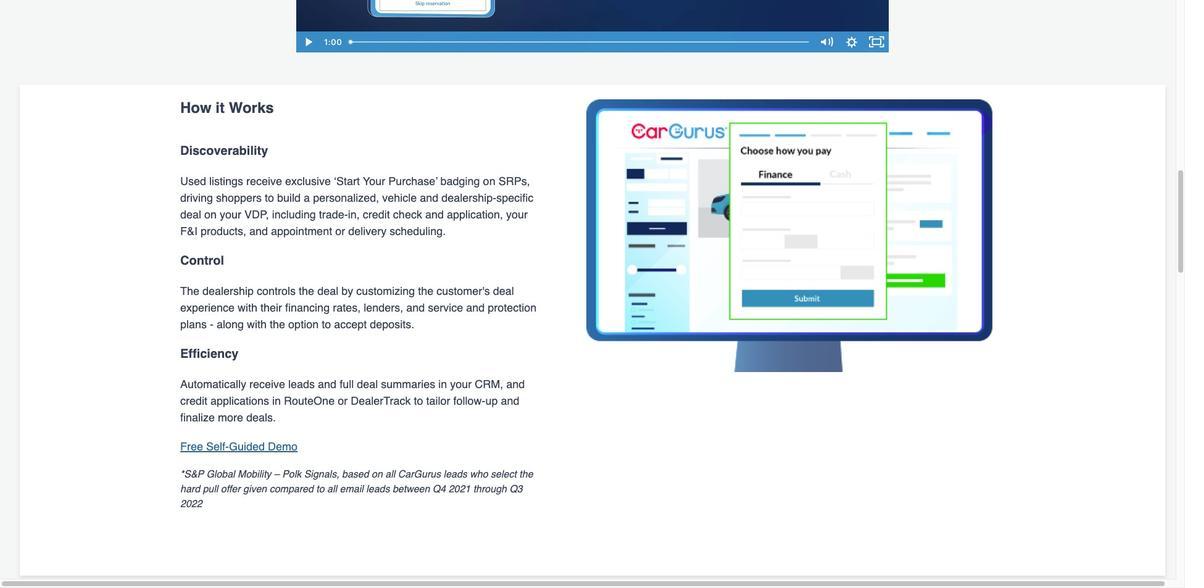 Task type: vqa. For each thing, say whether or not it's contained in the screenshot.
dealership-
yes



Task type: locate. For each thing, give the bounding box(es) containing it.
0 vertical spatial on
[[483, 175, 496, 188]]

q3
[[510, 484, 523, 495]]

all up between on the left bottom
[[386, 469, 395, 480]]

to down summaries at the left bottom
[[414, 395, 423, 408]]

free self-guided demo
[[180, 440, 298, 453]]

and down purchase'
[[420, 191, 439, 204]]

0 vertical spatial receive
[[246, 175, 282, 188]]

lenders,
[[364, 301, 403, 314]]

your
[[363, 175, 385, 188]]

delivery
[[348, 225, 387, 238]]

0 vertical spatial leads
[[288, 378, 315, 391]]

the
[[180, 285, 199, 298]]

credit up finalize
[[180, 395, 208, 408]]

the up q3
[[520, 469, 533, 480]]

financing
[[285, 301, 330, 314]]

1 horizontal spatial on
[[372, 469, 383, 480]]

receive
[[246, 175, 282, 188], [250, 378, 285, 391]]

and down vdp,
[[250, 225, 268, 238]]

pull
[[203, 484, 218, 495]]

1 vertical spatial on
[[204, 208, 217, 221]]

listings
[[209, 175, 243, 188]]

follow-
[[454, 395, 486, 408]]

1 horizontal spatial leads
[[366, 484, 390, 495]]

vehicle
[[382, 191, 417, 204]]

appointment
[[271, 225, 332, 238]]

to down the signals, based
[[316, 484, 325, 495]]

0 vertical spatial credit
[[363, 208, 390, 221]]

0 vertical spatial all
[[386, 469, 395, 480]]

1 vertical spatial all
[[327, 484, 337, 495]]

1 vertical spatial leads
[[444, 469, 467, 480]]

1 vertical spatial or
[[338, 395, 348, 408]]

1 horizontal spatial your
[[450, 378, 472, 391]]

or
[[335, 225, 345, 238], [338, 395, 348, 408]]

leads right email
[[366, 484, 390, 495]]

experience
[[180, 301, 235, 314]]

with left their
[[238, 301, 258, 314]]

more
[[218, 411, 243, 424]]

2 horizontal spatial leads
[[444, 469, 467, 480]]

with
[[238, 301, 258, 314], [247, 318, 267, 331]]

trade-
[[319, 208, 348, 221]]

deal
[[180, 208, 201, 221], [318, 285, 339, 298], [493, 285, 514, 298], [357, 378, 378, 391]]

*s&p
[[180, 469, 204, 480]]

deal right the full
[[357, 378, 378, 391]]

deal left 'by'
[[318, 285, 339, 298]]

0 vertical spatial in
[[439, 378, 447, 391]]

video thumbnail image
[[296, 0, 889, 53], [296, 0, 889, 53]]

the dealership controls the deal by customizing the customer's deal experience with their financing rates, lenders, and service and protection plans - along with the option to accept deposits.
[[180, 285, 537, 331]]

on up products,
[[204, 208, 217, 221]]

how it works
[[180, 100, 274, 117]]

shoppers
[[216, 191, 262, 204]]

or down trade-
[[335, 225, 345, 238]]

–
[[274, 469, 280, 480]]

1 vertical spatial in
[[272, 395, 281, 408]]

1 horizontal spatial in
[[439, 378, 447, 391]]

efficiency
[[180, 347, 239, 361]]

polk
[[282, 469, 302, 480]]

1 horizontal spatial all
[[386, 469, 395, 480]]

to
[[265, 191, 274, 204], [322, 318, 331, 331], [414, 395, 423, 408], [316, 484, 325, 495]]

2 vertical spatial on
[[372, 469, 383, 480]]

cargurus
[[398, 469, 441, 480]]

to left build
[[265, 191, 274, 204]]

up
[[486, 395, 498, 408]]

in
[[439, 378, 447, 391], [272, 395, 281, 408]]

receive up build
[[246, 175, 282, 188]]

on right the signals, based
[[372, 469, 383, 480]]

and up deposits. on the bottom of page
[[406, 301, 425, 314]]

your up products,
[[220, 208, 242, 221]]

by
[[342, 285, 353, 298]]

your up "follow-" at bottom
[[450, 378, 472, 391]]

leads inside automatically receive leads and full deal summaries in your crm, and credit applications in routeone or dealertrack to tailor follow-up and finalize more deals.
[[288, 378, 315, 391]]

0 vertical spatial or
[[335, 225, 345, 238]]

all
[[386, 469, 395, 480], [327, 484, 337, 495]]

applications
[[211, 395, 269, 408]]

through
[[473, 484, 507, 495]]

2 horizontal spatial on
[[483, 175, 496, 188]]

service
[[428, 301, 463, 314]]

or down the full
[[338, 395, 348, 408]]

to right option
[[322, 318, 331, 331]]

select
[[491, 469, 517, 480]]

with down their
[[247, 318, 267, 331]]

video element
[[296, 0, 889, 53]]

in up deals.
[[272, 395, 281, 408]]

in up tailor
[[439, 378, 447, 391]]

leads up routeone
[[288, 378, 315, 391]]

on
[[483, 175, 496, 188], [204, 208, 217, 221], [372, 469, 383, 480]]

credit up delivery
[[363, 208, 390, 221]]

routeone
[[284, 395, 335, 408]]

dealertrack
[[351, 395, 411, 408]]

and
[[420, 191, 439, 204], [425, 208, 444, 221], [250, 225, 268, 238], [406, 301, 425, 314], [466, 301, 485, 314], [318, 378, 337, 391], [507, 378, 525, 391], [501, 395, 520, 408]]

specific
[[497, 191, 534, 204]]

0 horizontal spatial in
[[272, 395, 281, 408]]

to inside the *s&p global mobility – polk signals, based on all cargurus leads who select the hard pull offer given compared to all email leads between q4 2021 through q3 2022
[[316, 484, 325, 495]]

leads up 2021
[[444, 469, 467, 480]]

digital deal how it works image image
[[587, 100, 993, 372]]

including
[[272, 208, 316, 221]]

on left "srps,"
[[483, 175, 496, 188]]

finalize
[[180, 411, 215, 424]]

guided
[[229, 440, 265, 453]]

*s&p global mobility – polk signals, based on all cargurus leads who select the hard pull offer given compared to all email leads between q4 2021 through q3 2022
[[180, 469, 533, 510]]

deal up f&i
[[180, 208, 201, 221]]

1 vertical spatial receive
[[250, 378, 285, 391]]

0 horizontal spatial credit
[[180, 395, 208, 408]]

2021
[[449, 484, 471, 495]]

'start
[[334, 175, 360, 188]]

and up scheduling.
[[425, 208, 444, 221]]

0 horizontal spatial leads
[[288, 378, 315, 391]]

between
[[393, 484, 430, 495]]

your down specific
[[506, 208, 528, 221]]

the
[[299, 285, 314, 298], [418, 285, 434, 298], [270, 318, 285, 331], [520, 469, 533, 480]]

and down 'customer's'
[[466, 301, 485, 314]]

1 vertical spatial credit
[[180, 395, 208, 408]]

deposits.
[[370, 318, 415, 331]]

dealership
[[203, 285, 254, 298]]

receive up applications
[[250, 378, 285, 391]]

free
[[180, 440, 203, 453]]

option
[[288, 318, 319, 331]]

customizing
[[356, 285, 415, 298]]

build
[[277, 191, 301, 204]]

credit inside the used listings receive exclusive 'start your purchase' badging on srps, driving shoppers to build a personalized, vehicle and dealership-specific deal on your vdp, including trade-in, credit check and application, your f&i products, and appointment or delivery scheduling.
[[363, 208, 390, 221]]

2 horizontal spatial your
[[506, 208, 528, 221]]

1 horizontal spatial credit
[[363, 208, 390, 221]]

full
[[340, 378, 354, 391]]

all down the signals, based
[[327, 484, 337, 495]]

email
[[340, 484, 364, 495]]



Task type: describe. For each thing, give the bounding box(es) containing it.
a
[[304, 191, 310, 204]]

the down their
[[270, 318, 285, 331]]

deals.
[[246, 411, 276, 424]]

2 vertical spatial leads
[[366, 484, 390, 495]]

scheduling.
[[390, 225, 446, 238]]

controls
[[257, 285, 296, 298]]

the inside the *s&p global mobility – polk signals, based on all cargurus leads who select the hard pull offer given compared to all email leads between q4 2021 through q3 2022
[[520, 469, 533, 480]]

f&i
[[180, 225, 198, 238]]

global
[[207, 469, 235, 480]]

given
[[243, 484, 267, 495]]

automatically
[[180, 378, 246, 391]]

demo
[[268, 440, 298, 453]]

0 horizontal spatial your
[[220, 208, 242, 221]]

discoverability
[[180, 144, 268, 158]]

compared
[[270, 484, 314, 495]]

tailor
[[426, 395, 451, 408]]

to inside automatically receive leads and full deal summaries in your crm, and credit applications in routeone or dealertrack to tailor follow-up and finalize more deals.
[[414, 395, 423, 408]]

crm,
[[475, 378, 503, 391]]

mobility
[[238, 469, 271, 480]]

products,
[[201, 225, 246, 238]]

on inside the *s&p global mobility – polk signals, based on all cargurus leads who select the hard pull offer given compared to all email leads between q4 2021 through q3 2022
[[372, 469, 383, 480]]

application,
[[447, 208, 503, 221]]

badging
[[441, 175, 480, 188]]

who
[[470, 469, 488, 480]]

plans
[[180, 318, 207, 331]]

automatically receive leads and full deal summaries in your crm, and credit applications in routeone or dealertrack to tailor follow-up and finalize more deals.
[[180, 378, 525, 424]]

purchase'
[[389, 175, 438, 188]]

accept
[[334, 318, 367, 331]]

deal inside the used listings receive exclusive 'start your purchase' badging on srps, driving shoppers to build a personalized, vehicle and dealership-specific deal on your vdp, including trade-in, credit check and application, your f&i products, and appointment or delivery scheduling.
[[180, 208, 201, 221]]

the up financing
[[299, 285, 314, 298]]

dealership-
[[442, 191, 497, 204]]

and left the full
[[318, 378, 337, 391]]

their
[[261, 301, 282, 314]]

srps,
[[499, 175, 530, 188]]

and right up on the left
[[501, 395, 520, 408]]

q4
[[433, 484, 446, 495]]

personalized,
[[313, 191, 379, 204]]

rates,
[[333, 301, 361, 314]]

deal up protection on the bottom left of the page
[[493, 285, 514, 298]]

exclusive
[[285, 175, 331, 188]]

free self-guided demo link
[[180, 440, 298, 453]]

your inside automatically receive leads and full deal summaries in your crm, and credit applications in routeone or dealertrack to tailor follow-up and finalize more deals.
[[450, 378, 472, 391]]

in,
[[348, 208, 360, 221]]

it
[[216, 100, 225, 117]]

used
[[180, 175, 206, 188]]

or inside automatically receive leads and full deal summaries in your crm, and credit applications in routeone or dealertrack to tailor follow-up and finalize more deals.
[[338, 395, 348, 408]]

customer's
[[437, 285, 490, 298]]

receive inside automatically receive leads and full deal summaries in your crm, and credit applications in routeone or dealertrack to tailor follow-up and finalize more deals.
[[250, 378, 285, 391]]

to inside the used listings receive exclusive 'start your purchase' badging on srps, driving shoppers to build a personalized, vehicle and dealership-specific deal on your vdp, including trade-in, credit check and application, your f&i products, and appointment or delivery scheduling.
[[265, 191, 274, 204]]

works
[[229, 100, 274, 117]]

receive inside the used listings receive exclusive 'start your purchase' badging on srps, driving shoppers to build a personalized, vehicle and dealership-specific deal on your vdp, including trade-in, credit check and application, your f&i products, and appointment or delivery scheduling.
[[246, 175, 282, 188]]

0 horizontal spatial all
[[327, 484, 337, 495]]

control
[[180, 254, 224, 268]]

to inside "the dealership controls the deal by customizing the customer's deal experience with their financing rates, lenders, and service and protection plans - along with the option to accept deposits."
[[322, 318, 331, 331]]

offer
[[221, 484, 241, 495]]

0 horizontal spatial on
[[204, 208, 217, 221]]

hard
[[180, 484, 200, 495]]

or inside the used listings receive exclusive 'start your purchase' badging on srps, driving shoppers to build a personalized, vehicle and dealership-specific deal on your vdp, including trade-in, credit check and application, your f&i products, and appointment or delivery scheduling.
[[335, 225, 345, 238]]

deal inside automatically receive leads and full deal summaries in your crm, and credit applications in routeone or dealertrack to tailor follow-up and finalize more deals.
[[357, 378, 378, 391]]

the up service
[[418, 285, 434, 298]]

self-
[[206, 440, 229, 453]]

how
[[180, 100, 212, 117]]

protection
[[488, 301, 537, 314]]

driving
[[180, 191, 213, 204]]

signals, based
[[304, 469, 369, 480]]

0 vertical spatial with
[[238, 301, 258, 314]]

check
[[393, 208, 422, 221]]

-
[[210, 318, 214, 331]]

1 vertical spatial with
[[247, 318, 267, 331]]

and right "crm,"
[[507, 378, 525, 391]]

summaries
[[381, 378, 436, 391]]

2022
[[180, 499, 202, 510]]

along
[[217, 318, 244, 331]]

vdp,
[[245, 208, 269, 221]]

used listings receive exclusive 'start your purchase' badging on srps, driving shoppers to build a personalized, vehicle and dealership-specific deal on your vdp, including trade-in, credit check and application, your f&i products, and appointment or delivery scheduling.
[[180, 175, 534, 238]]

credit inside automatically receive leads and full deal summaries in your crm, and credit applications in routeone or dealertrack to tailor follow-up and finalize more deals.
[[180, 395, 208, 408]]



